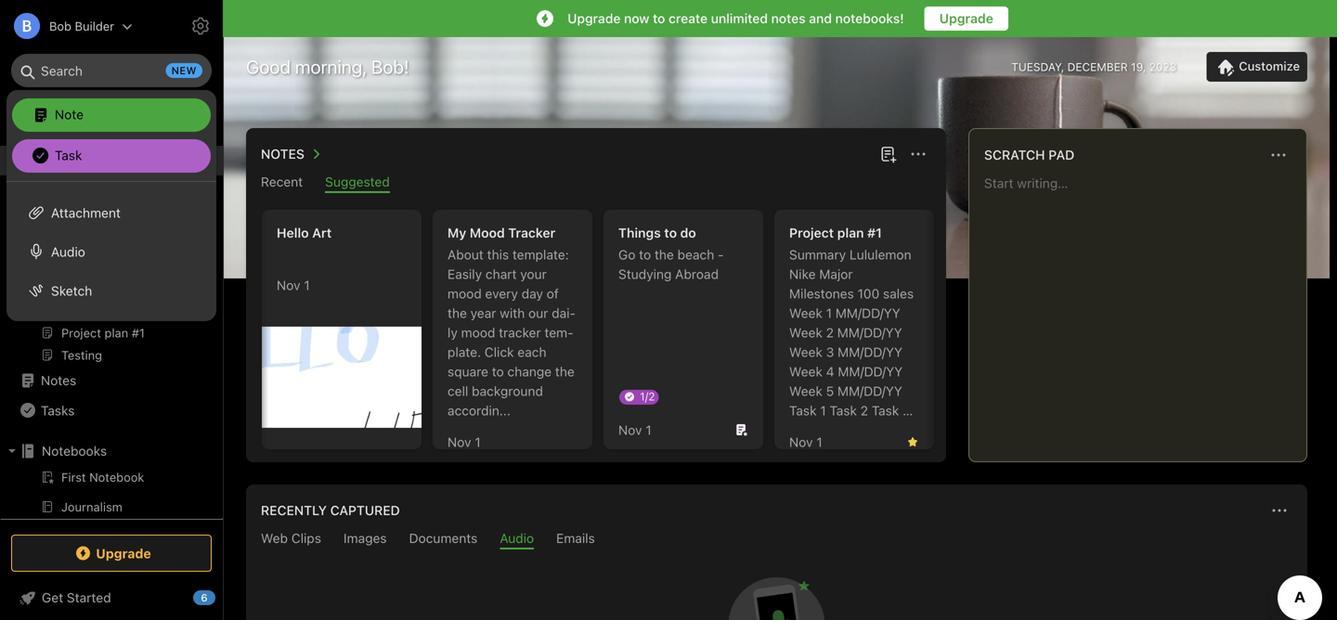 Task type: locate. For each thing, give the bounding box(es) containing it.
0 vertical spatial tab list
[[250, 174, 943, 193]]

recent up sketch
[[21, 239, 61, 253]]

web clips tab
[[261, 531, 321, 550]]

0 vertical spatial audio
[[51, 244, 85, 259]]

suggested
[[325, 174, 390, 189]]

click
[[485, 345, 514, 360]]

audio tab panel
[[246, 550, 1308, 620]]

3 week from the top
[[789, 345, 823, 360]]

mood down the easily
[[448, 286, 482, 301]]

notes up tasks
[[41, 373, 76, 388]]

notebooks link
[[0, 437, 215, 466]]

audio up sketch
[[51, 244, 85, 259]]

upgrade button
[[925, 7, 1009, 31]]

group
[[0, 466, 215, 555]]

1 vertical spatial audio
[[500, 531, 534, 546]]

to down click
[[492, 364, 504, 379]]

bob builder
[[49, 19, 114, 33]]

studying
[[619, 267, 672, 282]]

4 left le...
[[820, 423, 829, 438]]

started
[[67, 590, 111, 606]]

emails tab
[[556, 531, 595, 550]]

nov 1 left le...
[[789, 434, 823, 450]]

more actions field for recently captured
[[1267, 498, 1293, 524]]

each
[[518, 345, 547, 360]]

0 vertical spatial recent
[[261, 174, 303, 189]]

notebooks
[[42, 443, 107, 459]]

new search field
[[24, 54, 202, 87]]

0 horizontal spatial upgrade
[[96, 546, 151, 561]]

shortcuts button
[[0, 176, 215, 205]]

1 horizontal spatial 2
[[861, 403, 868, 418]]

tab list containing web clips
[[250, 531, 1304, 550]]

1 vertical spatial the
[[448, 306, 467, 321]]

your
[[520, 267, 547, 282]]

recent inside group
[[21, 239, 61, 253]]

recent
[[261, 174, 303, 189], [21, 239, 61, 253]]

plate.
[[448, 325, 574, 360]]

scratch
[[985, 147, 1045, 163]]

2 horizontal spatial the
[[655, 247, 674, 262]]

notes
[[261, 146, 305, 162], [64, 239, 97, 253], [41, 373, 76, 388]]

100
[[858, 286, 880, 301]]

notes
[[771, 11, 806, 26]]

attachment button
[[7, 193, 216, 232]]

to left do
[[664, 225, 677, 241]]

notes link
[[0, 366, 215, 396]]

scratch pad button
[[981, 144, 1075, 166]]

Search text field
[[24, 54, 199, 87]]

tem
[[545, 325, 574, 340]]

1 horizontal spatial audio
[[500, 531, 534, 546]]

recently
[[261, 503, 327, 518]]

0 vertical spatial more actions image
[[1268, 144, 1290, 166]]

bob
[[49, 19, 72, 33]]

19,
[[1131, 60, 1146, 73]]

the
[[655, 247, 674, 262], [448, 306, 467, 321], [555, 364, 575, 379]]

0 vertical spatial the
[[655, 247, 674, 262]]

tree
[[0, 146, 223, 620]]

mood
[[448, 286, 482, 301], [461, 325, 495, 340]]

1 horizontal spatial 3
[[903, 403, 911, 418]]

to right now
[[653, 11, 665, 26]]

1 vertical spatial 2
[[861, 403, 868, 418]]

0 vertical spatial mood
[[448, 286, 482, 301]]

1 horizontal spatial recent
[[261, 174, 303, 189]]

1 vertical spatial recent
[[21, 239, 61, 253]]

hello art
[[277, 225, 332, 241]]

0 horizontal spatial 2
[[826, 325, 834, 340]]

unlimited
[[711, 11, 768, 26]]

settings image
[[189, 15, 212, 37]]

more actions field for scratch pad
[[1266, 142, 1292, 168]]

more actions image
[[1268, 144, 1290, 166], [1269, 500, 1291, 522]]

2 horizontal spatial upgrade
[[940, 11, 994, 26]]

images tab
[[344, 531, 387, 550]]

expand notebooks image
[[5, 444, 20, 459]]

nike
[[789, 267, 816, 282]]

2
[[826, 325, 834, 340], [861, 403, 868, 418]]

good morning, bob!
[[246, 56, 409, 78]]

Help and Learning task checklist field
[[0, 583, 223, 613]]

tasks button
[[0, 396, 215, 425]]

captured
[[330, 503, 400, 518]]

nov down hello
[[277, 277, 300, 293]]

0 horizontal spatial recent
[[21, 239, 61, 253]]

bob!
[[371, 56, 409, 78]]

1 tab list from the top
[[250, 174, 943, 193]]

mood down year
[[461, 325, 495, 340]]

the right the change
[[555, 364, 575, 379]]

0 horizontal spatial the
[[448, 306, 467, 321]]

upgrade
[[568, 11, 621, 26], [940, 11, 994, 26], [96, 546, 151, 561]]

notes down the "attachment"
[[64, 239, 97, 253]]

more actions image
[[907, 143, 930, 165]]

week
[[789, 306, 823, 321], [789, 325, 823, 340], [789, 345, 823, 360], [789, 364, 823, 379], [789, 384, 823, 399]]

audio
[[51, 244, 85, 259], [500, 531, 534, 546]]

tab list containing recent
[[250, 174, 943, 193]]

do
[[680, 225, 696, 241]]

audio left emails
[[500, 531, 534, 546]]

good
[[246, 56, 291, 78]]

1 vertical spatial tab list
[[250, 531, 1304, 550]]

recent tab
[[261, 174, 303, 193]]

the left year
[[448, 306, 467, 321]]

4 week from the top
[[789, 364, 823, 379]]

notes inside group
[[64, 239, 97, 253]]

recent for recent
[[261, 174, 303, 189]]

day
[[522, 286, 543, 301]]

documents
[[409, 531, 478, 546]]

builder
[[75, 19, 114, 33]]

this
[[487, 247, 509, 262]]

1 vertical spatial notes
[[64, 239, 97, 253]]

thumbnail image
[[262, 327, 422, 428]]

and
[[809, 11, 832, 26]]

recent notes
[[21, 239, 97, 253]]

nov 1
[[277, 277, 310, 293], [619, 422, 652, 438], [448, 434, 481, 450], [789, 434, 823, 450]]

0 vertical spatial notes
[[261, 146, 305, 162]]

notes up recent tab
[[261, 146, 305, 162]]

recent down notes button
[[261, 174, 303, 189]]

1 vertical spatial more actions image
[[1269, 500, 1291, 522]]

4
[[826, 364, 835, 379], [820, 423, 829, 438]]

abroad
[[675, 267, 719, 282]]

tracker
[[508, 225, 556, 241]]

2 tab list from the top
[[250, 531, 1304, 550]]

web
[[261, 531, 288, 546]]

mm/dd/yy
[[836, 306, 901, 321], [838, 325, 902, 340], [838, 345, 903, 360], [838, 364, 903, 379], [838, 384, 903, 399]]

morning,
[[295, 56, 367, 78]]

1 vertical spatial 3
[[903, 403, 911, 418]]

home
[[41, 153, 76, 168]]

More actions field
[[906, 141, 932, 167], [1266, 142, 1292, 168], [1267, 498, 1293, 524]]

notebooks!
[[836, 11, 904, 26]]

documents tab
[[409, 531, 478, 550]]

1 horizontal spatial the
[[555, 364, 575, 379]]

1 vertical spatial mood
[[461, 325, 495, 340]]

1 horizontal spatial upgrade
[[568, 11, 621, 26]]

0 vertical spatial 3
[[826, 345, 834, 360]]

4 up 5
[[826, 364, 835, 379]]

our
[[529, 306, 548, 321]]

december
[[1068, 60, 1128, 73]]

tab list
[[250, 174, 943, 193], [250, 531, 1304, 550]]

upgrade for upgrade now to create unlimited notes and notebooks!
[[568, 11, 621, 26]]

chart
[[486, 267, 517, 282]]

the up studying
[[655, 247, 674, 262]]

audio tab
[[500, 531, 534, 550]]

upgrade inside button
[[940, 11, 994, 26]]

more actions image for recently captured
[[1269, 500, 1291, 522]]

Start writing… text field
[[985, 176, 1306, 447]]

3
[[826, 345, 834, 360], [903, 403, 911, 418]]

0 horizontal spatial audio
[[51, 244, 85, 259]]

0 horizontal spatial 3
[[826, 345, 834, 360]]

every
[[485, 286, 518, 301]]



Task type: vqa. For each thing, say whether or not it's contained in the screenshot.
2
yes



Task type: describe. For each thing, give the bounding box(es) containing it.
sketch button
[[7, 271, 216, 310]]

sketch
[[51, 283, 92, 298]]

change
[[508, 364, 552, 379]]

create
[[669, 11, 708, 26]]

recent notes group
[[0, 205, 215, 373]]

home link
[[0, 146, 223, 176]]

tab list for notes
[[250, 174, 943, 193]]

about
[[448, 247, 484, 262]]

new button
[[11, 98, 212, 131]]

shortcuts
[[42, 183, 100, 198]]

upgrade now to create unlimited notes and notebooks!
[[568, 11, 904, 26]]

lululemon
[[850, 247, 912, 262]]

1 vertical spatial 4
[[820, 423, 829, 438]]

le...
[[832, 423, 858, 438]]

things to do go to the beach - studying abroad
[[619, 225, 724, 282]]

easily
[[448, 267, 482, 282]]

0 vertical spatial 2
[[826, 325, 834, 340]]

clips
[[291, 531, 321, 546]]

1/2
[[640, 390, 655, 403]]

nov 1 down 1/2
[[619, 422, 652, 438]]

nov down 1/2
[[619, 422, 642, 438]]

cell
[[448, 384, 468, 399]]

task button
[[12, 139, 211, 173]]

plan
[[837, 225, 864, 241]]

tasks
[[41, 403, 75, 418]]

upgrade inside popup button
[[96, 546, 151, 561]]

milestones
[[789, 286, 854, 301]]

new
[[41, 106, 68, 122]]

the inside 'things to do go to the beach - studying abroad'
[[655, 247, 674, 262]]

suggested tab panel
[[246, 193, 1292, 463]]

tracker
[[499, 325, 541, 340]]

1 week from the top
[[789, 306, 823, 321]]

emails
[[556, 531, 595, 546]]

5 week from the top
[[789, 384, 823, 399]]

notes button
[[257, 143, 327, 165]]

sales
[[883, 286, 914, 301]]

2 week from the top
[[789, 325, 823, 340]]

mood
[[470, 225, 505, 241]]

scratch pad
[[985, 147, 1075, 163]]

summary
[[789, 247, 846, 262]]

ly
[[448, 306, 576, 340]]

2023
[[1150, 60, 1177, 73]]

now
[[624, 11, 650, 26]]

new
[[171, 65, 197, 77]]

pad
[[1049, 147, 1075, 163]]

audio button
[[7, 232, 216, 271]]

suggested tab
[[325, 174, 390, 193]]

accordin...
[[448, 403, 511, 418]]

beach
[[678, 247, 714, 262]]

dai
[[552, 306, 576, 321]]

major
[[819, 267, 853, 282]]

background
[[472, 384, 543, 399]]

more actions image for scratch pad
[[1268, 144, 1290, 166]]

click to collapse image
[[216, 586, 230, 608]]

attachment
[[51, 205, 121, 220]]

tuesday,
[[1012, 60, 1065, 73]]

nov left le...
[[789, 434, 813, 450]]

upgrade button
[[11, 535, 212, 572]]

go
[[619, 247, 636, 262]]

6
[[201, 592, 208, 604]]

my mood tracker about this template: easily chart your mood every day of the year with our dai ly mood tracker tem plate. click each square to change the cell background accordin...
[[448, 225, 576, 418]]

recently captured button
[[257, 500, 400, 522]]

Account field
[[0, 7, 133, 45]]

things
[[619, 225, 661, 241]]

audio inside button
[[51, 244, 85, 259]]

5
[[826, 384, 834, 399]]

get started
[[42, 590, 111, 606]]

2 vertical spatial notes
[[41, 373, 76, 388]]

2 vertical spatial the
[[555, 364, 575, 379]]

customize button
[[1207, 52, 1308, 82]]

-
[[718, 247, 724, 262]]

task inside button
[[55, 147, 82, 163]]

tree containing home
[[0, 146, 223, 620]]

note creation menu element
[[12, 95, 211, 176]]

customize
[[1239, 59, 1300, 73]]

nov 1 down hello
[[277, 277, 310, 293]]

nov 1 down accordin...
[[448, 434, 481, 450]]

project
[[789, 225, 834, 241]]

to right go
[[639, 247, 651, 262]]

nov down accordin...
[[448, 434, 471, 450]]

0 vertical spatial 4
[[826, 364, 835, 379]]

get
[[42, 590, 63, 606]]

square
[[448, 364, 489, 379]]

recently captured
[[261, 503, 400, 518]]

notes inside button
[[261, 146, 305, 162]]

upgrade for upgrade button
[[940, 11, 994, 26]]

recent for recent notes
[[21, 239, 61, 253]]

hello
[[277, 225, 309, 241]]

tab list for recently captured
[[250, 531, 1304, 550]]

images
[[344, 531, 387, 546]]

to inside my mood tracker about this template: easily chart your mood every day of the year with our dai ly mood tracker tem plate. click each square to change the cell background accordin...
[[492, 364, 504, 379]]

note
[[55, 107, 84, 122]]

project plan #1 summary lululemon nike major milestones 100 sales week 1 mm/dd/yy week 2 mm/dd/yy week 3 mm/dd/yy week 4 mm/dd/yy week 5 mm/dd/yy task 1 task 2 task 3 task 4 le...
[[789, 225, 914, 438]]

template:
[[513, 247, 569, 262]]

note button
[[12, 98, 211, 132]]



